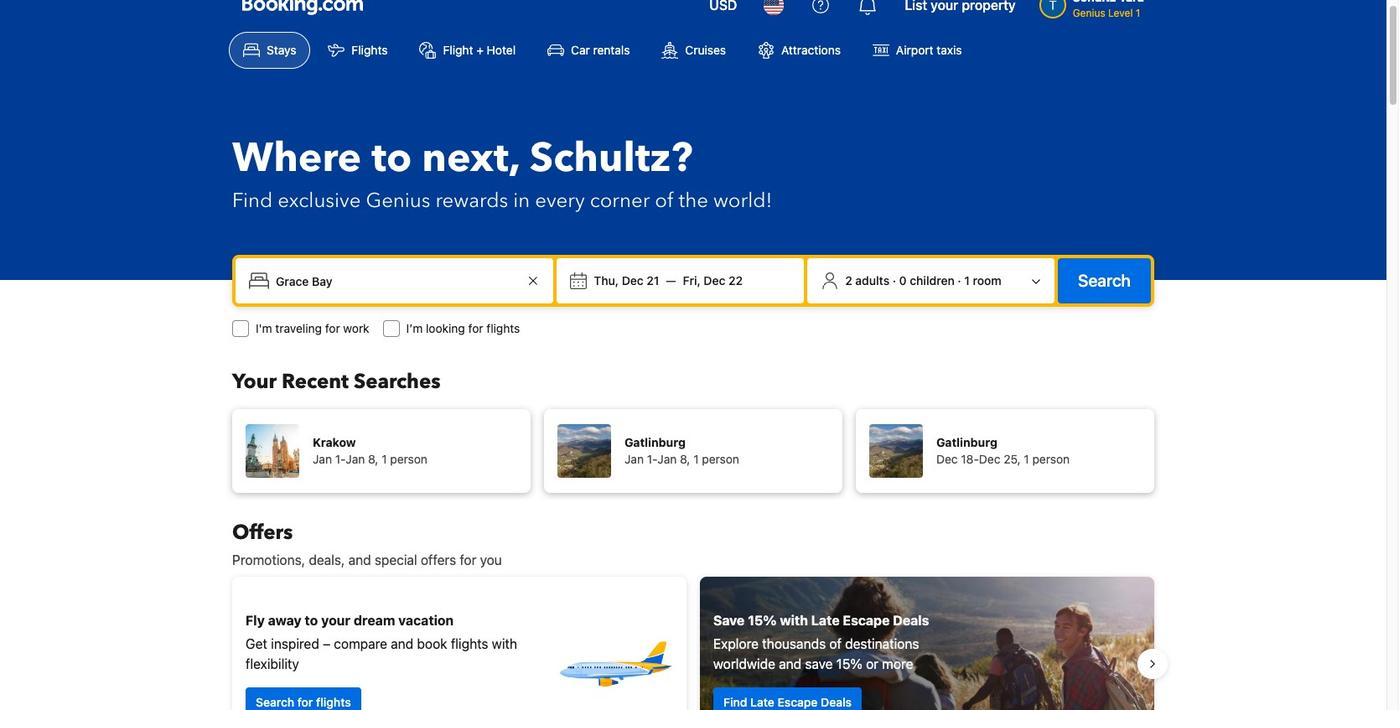 Task type: locate. For each thing, give the bounding box(es) containing it.
1 horizontal spatial 8,
[[680, 452, 691, 466]]

your account menu schultz tara genius level 1 element
[[1040, 0, 1151, 21]]

gatlinburg for 1-
[[625, 435, 686, 450]]

8, for gatlinburg
[[680, 452, 691, 466]]

3 jan from the left
[[625, 452, 644, 466]]

gatlinburg jan 1-jan 8, 1 person
[[625, 435, 740, 466]]

schultz?
[[530, 131, 693, 186]]

region
[[219, 570, 1168, 710]]

late
[[812, 613, 840, 628], [751, 695, 775, 710]]

0 horizontal spatial gatlinburg
[[625, 435, 686, 450]]

flexibility
[[246, 657, 299, 672]]

1- inside krakow jan 1-jan 8, 1 person
[[335, 452, 346, 466]]

gatlinburg inside gatlinburg jan 1-jan 8, 1 person
[[625, 435, 686, 450]]

1 horizontal spatial person
[[702, 452, 740, 466]]

to left your
[[305, 613, 318, 628]]

the
[[679, 187, 709, 215]]

flights link
[[314, 32, 402, 69]]

1 horizontal spatial search
[[1079, 271, 1131, 290]]

8, inside gatlinburg jan 1-jan 8, 1 person
[[680, 452, 691, 466]]

2 horizontal spatial person
[[1033, 452, 1070, 466]]

1 horizontal spatial genius
[[1073, 7, 1106, 19]]

0 horizontal spatial 15%
[[748, 613, 777, 628]]

worldwide
[[714, 657, 776, 672]]

0 vertical spatial to
[[372, 131, 412, 186]]

flights right book
[[451, 637, 489, 652]]

work
[[343, 321, 370, 335]]

1 gatlinburg from the left
[[625, 435, 686, 450]]

level
[[1109, 7, 1133, 19]]

with up 'thousands'
[[780, 613, 808, 628]]

1 inside 'element'
[[1136, 7, 1141, 19]]

krakow jan 1-jan 8, 1 person
[[313, 435, 428, 466]]

1 vertical spatial genius
[[366, 187, 431, 215]]

0 horizontal spatial escape
[[778, 695, 818, 710]]

1 8, from the left
[[368, 452, 379, 466]]

1 vertical spatial escape
[[778, 695, 818, 710]]

3 person from the left
[[1033, 452, 1070, 466]]

1 1- from the left
[[335, 452, 346, 466]]

0 vertical spatial escape
[[843, 613, 890, 628]]

18-
[[961, 452, 980, 466]]

22
[[729, 273, 743, 288]]

1 for gatlinburg jan 1-jan 8, 1 person
[[694, 452, 699, 466]]

0 vertical spatial flights
[[487, 321, 520, 335]]

thu,
[[594, 273, 619, 288]]

flights down –
[[316, 695, 351, 710]]

2 horizontal spatial and
[[779, 657, 802, 672]]

0 horizontal spatial search
[[256, 695, 294, 710]]

1 horizontal spatial late
[[812, 613, 840, 628]]

1 horizontal spatial escape
[[843, 613, 890, 628]]

genius
[[1073, 7, 1106, 19], [366, 187, 431, 215]]

and inside offers promotions, deals, and special offers for you
[[349, 553, 371, 568]]

person inside gatlinburg jan 1-jan 8, 1 person
[[702, 452, 740, 466]]

and down 'thousands'
[[779, 657, 802, 672]]

deals,
[[309, 553, 345, 568]]

cruises link
[[648, 32, 741, 69]]

2 person from the left
[[702, 452, 740, 466]]

person inside krakow jan 1-jan 8, 1 person
[[390, 452, 428, 466]]

i'm traveling for work
[[256, 321, 370, 335]]

0 horizontal spatial ·
[[893, 273, 897, 288]]

0 horizontal spatial to
[[305, 613, 318, 628]]

0 vertical spatial search
[[1079, 271, 1131, 290]]

escape up 'destinations'
[[843, 613, 890, 628]]

your recent searches
[[232, 368, 441, 396]]

searches
[[354, 368, 441, 396]]

of
[[655, 187, 674, 215], [830, 637, 842, 652]]

find inside where to next, schultz? find exclusive genius rewards in every corner of the world!
[[232, 187, 273, 215]]

0 horizontal spatial find
[[232, 187, 273, 215]]

1 horizontal spatial to
[[372, 131, 412, 186]]

in
[[513, 187, 530, 215]]

2 1- from the left
[[647, 452, 658, 466]]

0 vertical spatial and
[[349, 553, 371, 568]]

flights inside fly away to your dream vacation get inspired – compare and book flights with flexibility
[[451, 637, 489, 652]]

1 horizontal spatial and
[[391, 637, 414, 652]]

booking.com image
[[242, 0, 363, 15]]

find down "worldwide"
[[724, 695, 748, 710]]

genius left level
[[1073, 7, 1106, 19]]

thu, dec 21 button
[[587, 266, 666, 296]]

1 for gatlinburg dec 18-dec 25, 1 person
[[1024, 452, 1030, 466]]

and right deals,
[[349, 553, 371, 568]]

1 vertical spatial and
[[391, 637, 414, 652]]

deals up 'destinations'
[[893, 613, 930, 628]]

krakow
[[313, 435, 356, 450]]

2 gatlinburg from the left
[[937, 435, 998, 450]]

airport
[[896, 43, 934, 57]]

search
[[1079, 271, 1131, 290], [256, 695, 294, 710]]

gatlinburg
[[625, 435, 686, 450], [937, 435, 998, 450]]

1 vertical spatial find
[[724, 695, 748, 710]]

rentals
[[593, 43, 630, 57]]

gatlinburg dec 18-dec 25, 1 person
[[937, 435, 1070, 466]]

dec left 22 on the right of page
[[704, 273, 726, 288]]

for down "flexibility"
[[298, 695, 313, 710]]

search button
[[1058, 258, 1151, 304]]

1 horizontal spatial deals
[[893, 613, 930, 628]]

genius inside 'element'
[[1073, 7, 1106, 19]]

with right book
[[492, 637, 518, 652]]

1 inside gatlinburg jan 1-jan 8, 1 person
[[694, 452, 699, 466]]

1 horizontal spatial ·
[[958, 273, 962, 288]]

find late escape deals
[[724, 695, 852, 710]]

0 horizontal spatial and
[[349, 553, 371, 568]]

with
[[780, 613, 808, 628], [492, 637, 518, 652]]

0 horizontal spatial genius
[[366, 187, 431, 215]]

2 8, from the left
[[680, 452, 691, 466]]

your
[[232, 368, 277, 396]]

0 vertical spatial genius
[[1073, 7, 1106, 19]]

flights right looking at top
[[487, 321, 520, 335]]

8, inside krakow jan 1-jan 8, 1 person
[[368, 452, 379, 466]]

0 vertical spatial late
[[812, 613, 840, 628]]

search inside region
[[256, 695, 294, 710]]

i'm
[[406, 321, 423, 335]]

fly away to your dream vacation get inspired – compare and book flights with flexibility
[[246, 613, 518, 672]]

2 vertical spatial flights
[[316, 695, 351, 710]]

+
[[477, 43, 484, 57]]

1 vertical spatial deals
[[821, 695, 852, 710]]

1 inside krakow jan 1-jan 8, 1 person
[[382, 452, 387, 466]]

of up save
[[830, 637, 842, 652]]

0 vertical spatial with
[[780, 613, 808, 628]]

genius left the rewards
[[366, 187, 431, 215]]

fri, dec 22 button
[[676, 266, 750, 296]]

and
[[349, 553, 371, 568], [391, 637, 414, 652], [779, 657, 802, 672]]

adults
[[856, 273, 890, 288]]

15%
[[748, 613, 777, 628], [837, 657, 863, 672]]

2 adults · 0 children · 1 room
[[846, 273, 1002, 288]]

person inside gatlinburg dec 18-dec 25, 1 person
[[1033, 452, 1070, 466]]

· left 0
[[893, 273, 897, 288]]

0 vertical spatial of
[[655, 187, 674, 215]]

search inside button
[[1079, 271, 1131, 290]]

15% right save on the right bottom of the page
[[748, 613, 777, 628]]

1 vertical spatial 15%
[[837, 657, 863, 672]]

1 vertical spatial late
[[751, 695, 775, 710]]

·
[[893, 273, 897, 288], [958, 273, 962, 288]]

save
[[805, 657, 833, 672]]

1 vertical spatial to
[[305, 613, 318, 628]]

0 horizontal spatial 8,
[[368, 452, 379, 466]]

0 horizontal spatial with
[[492, 637, 518, 652]]

dec
[[622, 273, 644, 288], [704, 273, 726, 288], [937, 452, 958, 466], [979, 452, 1001, 466]]

escape inside save 15% with late escape deals explore thousands of destinations worldwide and save 15% or more
[[843, 613, 890, 628]]

0 horizontal spatial 1-
[[335, 452, 346, 466]]

to inside where to next, schultz? find exclusive genius rewards in every corner of the world!
[[372, 131, 412, 186]]

to left next,
[[372, 131, 412, 186]]

find down the where
[[232, 187, 273, 215]]

recent
[[282, 368, 349, 396]]

find
[[232, 187, 273, 215], [724, 695, 748, 710]]

gatlinburg inside gatlinburg dec 18-dec 25, 1 person
[[937, 435, 998, 450]]

1 vertical spatial search
[[256, 695, 294, 710]]

0 vertical spatial deals
[[893, 613, 930, 628]]

1 inside gatlinburg dec 18-dec 25, 1 person
[[1024, 452, 1030, 466]]

person for krakow jan 1-jan 8, 1 person
[[390, 452, 428, 466]]

· right children
[[958, 273, 962, 288]]

car rentals link
[[533, 32, 644, 69]]

of inside where to next, schultz? find exclusive genius rewards in every corner of the world!
[[655, 187, 674, 215]]

deals
[[893, 613, 930, 628], [821, 695, 852, 710]]

genius level 1 button
[[1033, 0, 1151, 24]]

1 horizontal spatial with
[[780, 613, 808, 628]]

dec left 18-
[[937, 452, 958, 466]]

15% left or
[[837, 657, 863, 672]]

thousands
[[762, 637, 826, 652]]

0 horizontal spatial person
[[390, 452, 428, 466]]

1 vertical spatial of
[[830, 637, 842, 652]]

rewards
[[436, 187, 508, 215]]

attractions
[[782, 43, 841, 57]]

deals down save
[[821, 695, 852, 710]]

2 vertical spatial and
[[779, 657, 802, 672]]

1 horizontal spatial of
[[830, 637, 842, 652]]

of left "the" at the top of the page
[[655, 187, 674, 215]]

1-
[[335, 452, 346, 466], [647, 452, 658, 466]]

0 horizontal spatial of
[[655, 187, 674, 215]]

away
[[268, 613, 302, 628]]

1- inside gatlinburg jan 1-jan 8, 1 person
[[647, 452, 658, 466]]

late down "worldwide"
[[751, 695, 775, 710]]

1 horizontal spatial gatlinburg
[[937, 435, 998, 450]]

1 vertical spatial with
[[492, 637, 518, 652]]

0 vertical spatial find
[[232, 187, 273, 215]]

deals inside save 15% with late escape deals explore thousands of destinations worldwide and save 15% or more
[[893, 613, 930, 628]]

search for search
[[1079, 271, 1131, 290]]

thu, dec 21 — fri, dec 22
[[594, 273, 743, 288]]

1 vertical spatial flights
[[451, 637, 489, 652]]

1 person from the left
[[390, 452, 428, 466]]

0 horizontal spatial deals
[[821, 695, 852, 710]]

flights
[[352, 43, 388, 57]]

airport taxis link
[[859, 32, 977, 69]]

promotions,
[[232, 553, 305, 568]]

i'm
[[256, 321, 272, 335]]

1 horizontal spatial 1-
[[647, 452, 658, 466]]

where to next, schultz? find exclusive genius rewards in every corner of the world!
[[232, 131, 773, 215]]

for left you
[[460, 553, 477, 568]]

exclusive
[[278, 187, 361, 215]]

escape
[[843, 613, 890, 628], [778, 695, 818, 710]]

person
[[390, 452, 428, 466], [702, 452, 740, 466], [1033, 452, 1070, 466]]

room
[[973, 273, 1002, 288]]

group of friends hiking in the mountains on a sunny day image
[[700, 577, 1155, 710]]

late up 'thousands'
[[812, 613, 840, 628]]

book
[[417, 637, 448, 652]]

more
[[882, 657, 914, 672]]

1 horizontal spatial find
[[724, 695, 748, 710]]

to
[[372, 131, 412, 186], [305, 613, 318, 628]]

1
[[1136, 7, 1141, 19], [965, 273, 970, 288], [382, 452, 387, 466], [694, 452, 699, 466], [1024, 452, 1030, 466]]

and left book
[[391, 637, 414, 652]]

escape down save
[[778, 695, 818, 710]]

fri,
[[683, 273, 701, 288]]

2 · from the left
[[958, 273, 962, 288]]



Task type: describe. For each thing, give the bounding box(es) containing it.
traveling
[[275, 321, 322, 335]]

inspired
[[271, 637, 319, 652]]

late inside save 15% with late escape deals explore thousands of destinations worldwide and save 15% or more
[[812, 613, 840, 628]]

destinations
[[845, 637, 920, 652]]

hotel
[[487, 43, 516, 57]]

search for search for flights
[[256, 695, 294, 710]]

get
[[246, 637, 268, 652]]

and inside fly away to your dream vacation get inspired – compare and book flights with flexibility
[[391, 637, 414, 652]]

save 15% with late escape deals explore thousands of destinations worldwide and save 15% or more
[[714, 613, 930, 672]]

your
[[321, 613, 351, 628]]

i'm looking for flights
[[406, 321, 520, 335]]

car
[[571, 43, 590, 57]]

fly
[[246, 613, 265, 628]]

flight
[[443, 43, 473, 57]]

or
[[866, 657, 879, 672]]

children
[[910, 273, 955, 288]]

offers
[[232, 519, 293, 547]]

4 jan from the left
[[658, 452, 677, 466]]

vacation
[[399, 613, 454, 628]]

1 for krakow jan 1-jan 8, 1 person
[[382, 452, 387, 466]]

search for flights
[[256, 695, 351, 710]]

taxis
[[937, 43, 962, 57]]

attractions link
[[744, 32, 855, 69]]

explore
[[714, 637, 759, 652]]

you
[[480, 553, 502, 568]]

looking
[[426, 321, 465, 335]]

dream
[[354, 613, 395, 628]]

search for flights link
[[246, 688, 361, 710]]

next,
[[422, 131, 520, 186]]

airport taxis
[[896, 43, 962, 57]]

2 adults · 0 children · 1 room button
[[815, 265, 1048, 297]]

21
[[647, 273, 660, 288]]

where
[[232, 131, 362, 186]]

flight + hotel
[[443, 43, 516, 57]]

and inside save 15% with late escape deals explore thousands of destinations worldwide and save 15% or more
[[779, 657, 802, 672]]

1 jan from the left
[[313, 452, 332, 466]]

dec left the 21
[[622, 273, 644, 288]]

save
[[714, 613, 745, 628]]

2 jan from the left
[[346, 452, 365, 466]]

0 horizontal spatial late
[[751, 695, 775, 710]]

region containing fly away to your dream vacation
[[219, 570, 1168, 710]]

–
[[323, 637, 330, 652]]

8, for krakow
[[368, 452, 379, 466]]

car rentals
[[571, 43, 630, 57]]

—
[[666, 273, 676, 288]]

stays
[[267, 43, 296, 57]]

find late escape deals link
[[714, 688, 862, 710]]

with inside fly away to your dream vacation get inspired – compare and book flights with flexibility
[[492, 637, 518, 652]]

1 horizontal spatial 15%
[[837, 657, 863, 672]]

1- for krakow
[[335, 452, 346, 466]]

gatlinburg for 18-
[[937, 435, 998, 450]]

Where are you going? field
[[269, 266, 524, 296]]

1 · from the left
[[893, 273, 897, 288]]

dec left 25,
[[979, 452, 1001, 466]]

person for gatlinburg dec 18-dec 25, 1 person
[[1033, 452, 1070, 466]]

1- for gatlinburg
[[647, 452, 658, 466]]

compare
[[334, 637, 387, 652]]

flights inside the search for flights link
[[316, 695, 351, 710]]

every
[[535, 187, 585, 215]]

2
[[846, 273, 853, 288]]

for inside region
[[298, 695, 313, 710]]

0 vertical spatial 15%
[[748, 613, 777, 628]]

special
[[375, 553, 417, 568]]

fly away to your dream vacation image
[[556, 606, 673, 710]]

cruises
[[686, 43, 726, 57]]

stays link
[[229, 32, 311, 69]]

for inside offers promotions, deals, and special offers for you
[[460, 553, 477, 568]]

of inside save 15% with late escape deals explore thousands of destinations worldwide and save 15% or more
[[830, 637, 842, 652]]

genius level 1
[[1073, 7, 1141, 19]]

0
[[900, 273, 907, 288]]

for right looking at top
[[468, 321, 484, 335]]

person for gatlinburg jan 1-jan 8, 1 person
[[702, 452, 740, 466]]

offers
[[421, 553, 456, 568]]

genius inside where to next, schultz? find exclusive genius rewards in every corner of the world!
[[366, 187, 431, 215]]

offers promotions, deals, and special offers for you
[[232, 519, 502, 568]]

25,
[[1004, 452, 1021, 466]]

for left work
[[325, 321, 340, 335]]

with inside save 15% with late escape deals explore thousands of destinations worldwide and save 15% or more
[[780, 613, 808, 628]]

world!
[[714, 187, 773, 215]]

corner
[[590, 187, 650, 215]]

to inside fly away to your dream vacation get inspired – compare and book flights with flexibility
[[305, 613, 318, 628]]

flight + hotel link
[[405, 32, 530, 69]]



Task type: vqa. For each thing, say whether or not it's contained in the screenshot.
in at the left top of the page
yes



